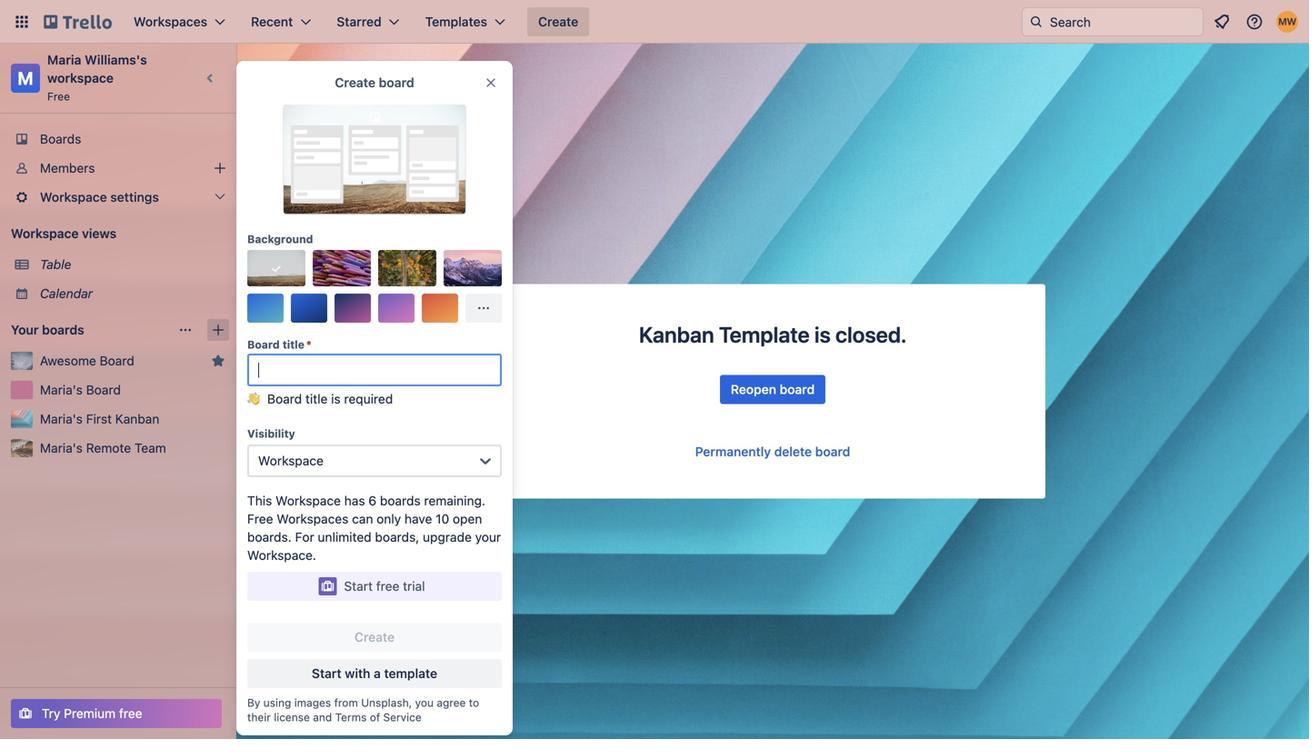Task type: describe. For each thing, give the bounding box(es) containing it.
maria's board link
[[40, 381, 226, 399]]

6
[[369, 493, 377, 508]]

start for start with a template
[[312, 666, 342, 681]]

board for awesome board
[[100, 353, 134, 368]]

start free trial button
[[247, 572, 502, 601]]

and
[[313, 711, 332, 724]]

maria williams's workspace free
[[47, 52, 150, 103]]

start with a template
[[312, 666, 438, 681]]

permanently
[[695, 444, 771, 459]]

background element
[[247, 250, 502, 323]]

can
[[352, 512, 373, 527]]

by
[[247, 697, 260, 709]]

boards inside this workspace has 6 boards remaining. free workspaces can only have 10 open boards. for unlimited boards, upgrade your workspace.
[[380, 493, 421, 508]]

templates button
[[414, 7, 517, 36]]

create inside primary element
[[538, 14, 579, 29]]

premium
[[64, 706, 116, 721]]

remote
[[86, 441, 131, 456]]

views
[[82, 226, 116, 241]]

board for 👋 board title is required
[[267, 392, 302, 407]]

reopen
[[731, 382, 777, 397]]

board title *
[[247, 338, 312, 351]]

starred icon image
[[211, 354, 226, 368]]

create for the leftmost create button
[[355, 630, 395, 645]]

table link
[[40, 256, 226, 274]]

workspace for workspace
[[258, 453, 324, 468]]

williams's
[[85, 52, 147, 67]]

calendar
[[40, 286, 93, 301]]

workspace for workspace views
[[11, 226, 79, 241]]

create board
[[335, 75, 414, 90]]

maria williams (mariawilliams94) image
[[1277, 11, 1299, 33]]

maria's first kanban
[[40, 412, 159, 427]]

start free trial
[[344, 579, 425, 594]]

images
[[294, 697, 331, 709]]

board for maria's board
[[86, 382, 121, 397]]

m
[[18, 67, 33, 89]]

first
[[86, 412, 112, 427]]

permanently delete board button
[[695, 443, 851, 461]]

has
[[344, 493, 365, 508]]

have
[[405, 512, 432, 527]]

to
[[469, 697, 479, 709]]

search image
[[1030, 15, 1044, 29]]

remaining.
[[424, 493, 486, 508]]

calendar link
[[40, 285, 226, 303]]

maria
[[47, 52, 81, 67]]

settings
[[110, 190, 159, 205]]

workspace.
[[247, 548, 316, 563]]

0 vertical spatial boards
[[42, 322, 84, 337]]

board inside "button"
[[816, 444, 851, 459]]

custom image image
[[269, 261, 284, 276]]

try premium free
[[42, 706, 142, 721]]

boards.
[[247, 530, 292, 545]]

templates
[[425, 14, 488, 29]]

reopen board button
[[720, 375, 826, 404]]

agree
[[437, 697, 466, 709]]

try
[[42, 706, 60, 721]]

kanban template is closed.
[[639, 322, 907, 347]]

of
[[370, 711, 380, 724]]

m link
[[11, 64, 40, 93]]

add board image
[[211, 323, 226, 337]]

workspace
[[47, 70, 114, 85]]

0 vertical spatial title
[[283, 338, 305, 351]]

boards link
[[0, 125, 236, 154]]

👋 board title is required
[[247, 392, 393, 407]]

board for create board
[[379, 75, 414, 90]]

terms of service link
[[335, 711, 422, 724]]

maria's for maria's remote team
[[40, 441, 83, 456]]

awesome board link
[[40, 352, 204, 370]]

0 horizontal spatial kanban
[[115, 412, 159, 427]]

Search field
[[1044, 8, 1203, 35]]

recent
[[251, 14, 293, 29]]

open information menu image
[[1246, 13, 1264, 31]]

template
[[719, 322, 810, 347]]

unlimited
[[318, 530, 372, 545]]

members link
[[0, 154, 236, 183]]

maria's for maria's first kanban
[[40, 412, 83, 427]]

their
[[247, 711, 271, 724]]

close popover image
[[484, 75, 498, 90]]

license
[[274, 711, 310, 724]]

0 notifications image
[[1211, 11, 1233, 33]]

this workspace has 6 boards remaining. free workspaces can only have 10 open boards. for unlimited boards, upgrade your workspace.
[[247, 493, 501, 563]]

maria's board
[[40, 382, 121, 397]]

workspace for workspace settings
[[40, 190, 107, 205]]

reopen board
[[731, 382, 815, 397]]

team
[[135, 441, 166, 456]]

your
[[11, 322, 39, 337]]

start for start free trial
[[344, 579, 373, 594]]

board for reopen board
[[780, 382, 815, 397]]

workspaces inside popup button
[[134, 14, 207, 29]]

only
[[377, 512, 401, 527]]

workspaces inside this workspace has 6 boards remaining. free workspaces can only have 10 open boards. for unlimited boards, upgrade your workspace.
[[277, 512, 349, 527]]

create for create board
[[335, 75, 376, 90]]

workspace inside this workspace has 6 boards remaining. free workspaces can only have 10 open boards. for unlimited boards, upgrade your workspace.
[[276, 493, 341, 508]]



Task type: locate. For each thing, give the bounding box(es) containing it.
permanently delete board
[[695, 444, 851, 459]]

1 horizontal spatial kanban
[[639, 322, 715, 347]]

workspace down members
[[40, 190, 107, 205]]

0 vertical spatial maria's
[[40, 382, 83, 397]]

unsplash,
[[361, 697, 412, 709]]

awesome board
[[40, 353, 134, 368]]

0 horizontal spatial start
[[312, 666, 342, 681]]

start inside start with a template button
[[312, 666, 342, 681]]

visibility
[[247, 427, 295, 440]]

10
[[436, 512, 449, 527]]

wave image
[[247, 390, 260, 416]]

create button inside primary element
[[528, 7, 590, 36]]

1 maria's from the top
[[40, 382, 83, 397]]

maria's remote team link
[[40, 439, 226, 457]]

license and terms of service
[[274, 711, 422, 724]]

2 vertical spatial maria's
[[40, 441, 83, 456]]

workspace
[[40, 190, 107, 205], [11, 226, 79, 241], [258, 453, 324, 468], [276, 493, 341, 508]]

board left *
[[247, 338, 280, 351]]

using
[[264, 697, 291, 709]]

0 vertical spatial is
[[815, 322, 831, 347]]

maria's for maria's board
[[40, 382, 83, 397]]

by using images from unsplash, you agree to their
[[247, 697, 479, 724]]

your boards
[[11, 322, 84, 337]]

starred button
[[326, 7, 411, 36]]

workspace inside workspace settings popup button
[[40, 190, 107, 205]]

board up 'maria's first kanban' on the left of the page
[[86, 382, 121, 397]]

maria's inside maria's board link
[[40, 382, 83, 397]]

kanban
[[639, 322, 715, 347], [115, 412, 159, 427]]

1 vertical spatial start
[[312, 666, 342, 681]]

1 vertical spatial title
[[306, 392, 328, 407]]

board up maria's board link
[[100, 353, 134, 368]]

0 vertical spatial free
[[376, 579, 400, 594]]

boards
[[42, 322, 84, 337], [380, 493, 421, 508]]

create button
[[528, 7, 590, 36], [247, 623, 502, 652]]

free down workspace
[[47, 90, 70, 103]]

boards
[[40, 131, 81, 146]]

service
[[383, 711, 422, 724]]

board right "👋"
[[267, 392, 302, 407]]

terms
[[335, 711, 367, 724]]

from
[[334, 697, 358, 709]]

start down unlimited
[[344, 579, 373, 594]]

1 vertical spatial free
[[247, 512, 273, 527]]

0 horizontal spatial free
[[119, 706, 142, 721]]

primary element
[[0, 0, 1310, 44]]

0 horizontal spatial boards
[[42, 322, 84, 337]]

workspace views
[[11, 226, 116, 241]]

this
[[247, 493, 272, 508]]

boards up awesome
[[42, 322, 84, 337]]

workspaces up for
[[277, 512, 349, 527]]

is
[[815, 322, 831, 347], [331, 392, 341, 407]]

title left required
[[306, 392, 328, 407]]

board right reopen on the right of the page
[[780, 382, 815, 397]]

maria's left remote
[[40, 441, 83, 456]]

required
[[344, 392, 393, 407]]

1 vertical spatial create
[[335, 75, 376, 90]]

workspace up for
[[276, 493, 341, 508]]

starred
[[337, 14, 382, 29]]

0 vertical spatial create button
[[528, 7, 590, 36]]

0 vertical spatial kanban
[[639, 322, 715, 347]]

1 vertical spatial is
[[331, 392, 341, 407]]

table
[[40, 257, 71, 272]]

delete
[[775, 444, 812, 459]]

kanban left template
[[639, 322, 715, 347]]

board
[[379, 75, 414, 90], [780, 382, 815, 397], [816, 444, 851, 459]]

1 horizontal spatial boards
[[380, 493, 421, 508]]

workspace settings
[[40, 190, 159, 205]]

2 vertical spatial board
[[816, 444, 851, 459]]

free inside this workspace has 6 boards remaining. free workspaces can only have 10 open boards. for unlimited boards, upgrade your workspace.
[[247, 512, 273, 527]]

workspaces up williams's
[[134, 14, 207, 29]]

workspace down visibility
[[258, 453, 324, 468]]

board down starred dropdown button
[[379, 75, 414, 90]]

1 horizontal spatial start
[[344, 579, 373, 594]]

closed.
[[836, 322, 907, 347]]

free right premium
[[119, 706, 142, 721]]

workspaces button
[[123, 7, 237, 36]]

maria's remote team
[[40, 441, 166, 456]]

1 horizontal spatial create button
[[528, 7, 590, 36]]

1 vertical spatial board
[[780, 382, 815, 397]]

start
[[344, 579, 373, 594], [312, 666, 342, 681]]

0 horizontal spatial create button
[[247, 623, 502, 652]]

1 vertical spatial kanban
[[115, 412, 159, 427]]

kanban down maria's board link
[[115, 412, 159, 427]]

free left trial
[[376, 579, 400, 594]]

0 vertical spatial start
[[344, 579, 373, 594]]

maria's inside 'maria's first kanban' link
[[40, 412, 83, 427]]

boards up only
[[380, 493, 421, 508]]

free down this
[[247, 512, 273, 527]]

board
[[247, 338, 280, 351], [100, 353, 134, 368], [86, 382, 121, 397], [267, 392, 302, 407]]

recent button
[[240, 7, 322, 36]]

workspace up table
[[11, 226, 79, 241]]

try premium free button
[[11, 699, 222, 729]]

1 vertical spatial maria's
[[40, 412, 83, 427]]

1 vertical spatial workspaces
[[277, 512, 349, 527]]

board inside button
[[780, 382, 815, 397]]

2 vertical spatial create
[[355, 630, 395, 645]]

trial
[[403, 579, 425, 594]]

workspace settings button
[[0, 183, 236, 212]]

upgrade
[[423, 530, 472, 545]]

👋
[[247, 392, 260, 407]]

0 horizontal spatial title
[[283, 338, 305, 351]]

maria's inside maria's remote team link
[[40, 441, 83, 456]]

workspaces
[[134, 14, 207, 29], [277, 512, 349, 527]]

board right delete
[[816, 444, 851, 459]]

title left *
[[283, 338, 305, 351]]

is left required
[[331, 392, 341, 407]]

*
[[306, 338, 312, 351]]

1 horizontal spatial free
[[376, 579, 400, 594]]

free
[[47, 90, 70, 103], [247, 512, 273, 527]]

1 vertical spatial free
[[119, 706, 142, 721]]

members
[[40, 161, 95, 176]]

1 horizontal spatial free
[[247, 512, 273, 527]]

None text field
[[247, 354, 502, 387]]

0 horizontal spatial free
[[47, 90, 70, 103]]

boards,
[[375, 530, 420, 545]]

workspace navigation collapse icon image
[[198, 65, 224, 91]]

maria's down awesome
[[40, 382, 83, 397]]

3 maria's from the top
[[40, 441, 83, 456]]

start left the with
[[312, 666, 342, 681]]

for
[[295, 530, 314, 545]]

your boards with 4 items element
[[11, 319, 169, 341]]

license link
[[274, 711, 310, 724]]

0 horizontal spatial workspaces
[[134, 14, 207, 29]]

background
[[247, 233, 313, 246]]

start with a template button
[[247, 659, 502, 689]]

is left closed.
[[815, 322, 831, 347]]

0 vertical spatial create
[[538, 14, 579, 29]]

0 vertical spatial workspaces
[[134, 14, 207, 29]]

1 vertical spatial boards
[[380, 493, 421, 508]]

back to home image
[[44, 7, 112, 36]]

free inside maria williams's workspace free
[[47, 90, 70, 103]]

a
[[374, 666, 381, 681]]

start inside start free trial button
[[344, 579, 373, 594]]

1 horizontal spatial workspaces
[[277, 512, 349, 527]]

maria williams's workspace link
[[47, 52, 150, 85]]

your boards menu image
[[178, 323, 193, 337]]

2 maria's from the top
[[40, 412, 83, 427]]

0 horizontal spatial is
[[331, 392, 341, 407]]

1 horizontal spatial is
[[815, 322, 831, 347]]

1 horizontal spatial title
[[306, 392, 328, 407]]

1 vertical spatial create button
[[247, 623, 502, 652]]

open
[[453, 512, 482, 527]]

with
[[345, 666, 371, 681]]

your
[[475, 530, 501, 545]]

0 vertical spatial board
[[379, 75, 414, 90]]

maria's first kanban link
[[40, 410, 226, 428]]

template
[[384, 666, 438, 681]]

0 vertical spatial free
[[47, 90, 70, 103]]

maria's down maria's board on the bottom of the page
[[40, 412, 83, 427]]

you
[[415, 697, 434, 709]]



Task type: vqa. For each thing, say whether or not it's contained in the screenshot.
SERVICE
yes



